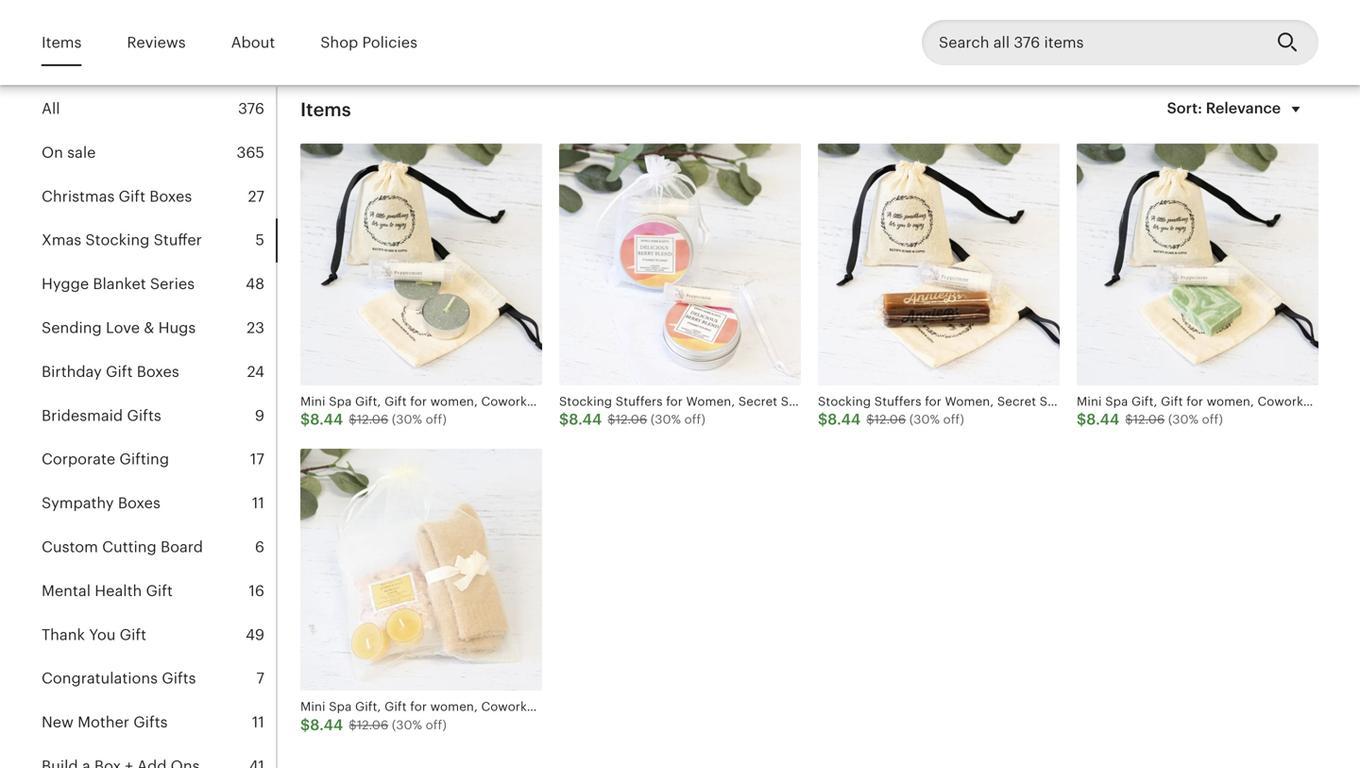 Task type: describe. For each thing, give the bounding box(es) containing it.
xmas stocking stuffer
[[42, 232, 202, 249]]

tab containing custom cutting board
[[42, 525, 276, 569]]

$ 8.44 $ 12.06 (30% off) for second stocking stuffers for women, secret santa, peppermint lip balm, tealights, chapstick, coworker gifts, best friend gift - i-stocking 'image' from the right
[[559, 411, 706, 428]]

tab containing birthday gift boxes
[[42, 350, 276, 394]]

0 vertical spatial mini spa gift, gift for women, coworker gift, stocking stuffers christmas, wedding party gift, thank you gift, secret santa image
[[1077, 144, 1319, 386]]

8.44 for second stocking stuffers for women, secret santa, peppermint lip balm, tealights, chapstick, coworker gifts, best friend gift - i-stocking 'image' from the right
[[569, 411, 602, 428]]

8.44 for 1st stocking stuffers for women, secret santa, peppermint lip balm, tealights, chapstick, coworker gifts, best friend gift - i-stocking 'image' from the right
[[828, 411, 861, 428]]

1 vertical spatial mini spa gift, gift for women, coworker gift, stocking stuffers christmas, wedding party gift, thank you gift, secret santa image
[[301, 449, 542, 691]]

xmas
[[42, 232, 81, 249]]

tab containing corporate gifting
[[42, 438, 276, 482]]

sending love & hugs
[[42, 319, 196, 336]]

board
[[161, 539, 203, 556]]

tab containing new mother gifts
[[42, 701, 276, 745]]

gifts for bridesmaid gifts
[[127, 407, 161, 424]]

new mother gifts
[[42, 714, 168, 731]]

8.44 for mini spa gift, gift for women, coworker gift, stocking stuffers christmas, wedding party gift, thank you gift, secret santa - mini-egb image
[[310, 411, 343, 428]]

gifting
[[119, 451, 169, 468]]

2 vertical spatial boxes
[[118, 495, 161, 512]]

off) for bottom mini spa gift, gift for women, coworker gift, stocking stuffers christmas, wedding party gift, thank you gift, secret santa 'image'
[[426, 718, 447, 732]]

tab containing on sale
[[42, 131, 276, 175]]

mental health gift
[[42, 583, 173, 600]]

tab containing xmas stocking stuffer
[[42, 219, 276, 262]]

376
[[238, 100, 265, 117]]

0 vertical spatial items
[[42, 34, 82, 51]]

7
[[256, 670, 265, 687]]

(30% for mini spa gift, gift for women, coworker gift, stocking stuffers christmas, wedding party gift, thank you gift, secret santa - mini-egb image
[[392, 413, 422, 427]]

bridesmaid gifts
[[42, 407, 161, 424]]

$ 8.44 $ 12.06 (30% off) for mini spa gift, gift for women, coworker gift, stocking stuffers christmas, wedding party gift, thank you gift, secret santa 'image' to the top
[[1077, 411, 1224, 428]]

shop
[[321, 34, 358, 51]]

$ 8.44 $ 12.06 (30% off) for 1st stocking stuffers for women, secret santa, peppermint lip balm, tealights, chapstick, coworker gifts, best friend gift - i-stocking 'image' from the right
[[818, 411, 965, 428]]

shop policies link
[[321, 21, 418, 64]]

reviews
[[127, 34, 186, 51]]

congratulations gifts
[[42, 670, 196, 687]]

corporate gifting
[[42, 451, 169, 468]]

sort: relevance button
[[1156, 87, 1319, 132]]

about link
[[231, 21, 275, 64]]

12.06 for mini spa gift, gift for women, coworker gift, stocking stuffers christmas, wedding party gift, thank you gift, secret santa 'image' to the top
[[1134, 413, 1165, 427]]

health
[[95, 583, 142, 600]]

(30% for second stocking stuffers for women, secret santa, peppermint lip balm, tealights, chapstick, coworker gifts, best friend gift - i-stocking 'image' from the right
[[651, 413, 681, 427]]

off) for 1st stocking stuffers for women, secret santa, peppermint lip balm, tealights, chapstick, coworker gifts, best friend gift - i-stocking 'image' from the right
[[944, 413, 965, 427]]

365
[[237, 144, 265, 161]]

tab containing thank you gift
[[42, 613, 276, 657]]

series
[[150, 276, 195, 293]]

sympathy
[[42, 495, 114, 512]]

thank you gift
[[42, 626, 147, 643]]

stocking
[[85, 232, 150, 249]]

mental
[[42, 583, 91, 600]]

birthday gift boxes
[[42, 363, 179, 380]]

thank
[[42, 626, 85, 643]]

6
[[255, 539, 265, 556]]

off) for second stocking stuffers for women, secret santa, peppermint lip balm, tealights, chapstick, coworker gifts, best friend gift - i-stocking 'image' from the right
[[685, 413, 706, 427]]

1 stocking stuffers for women, secret santa, peppermint lip balm, tealights, chapstick, coworker gifts, best friend gift - i-stocking image from the left
[[559, 144, 801, 386]]

tab containing congratulations gifts
[[42, 657, 276, 701]]

sort:
[[1168, 100, 1203, 117]]

reviews link
[[127, 21, 186, 64]]

items link
[[42, 21, 82, 64]]

boxes for christmas gift boxes
[[150, 188, 192, 205]]

mini spa gift, gift for women, coworker gift, stocking stuffers christmas, wedding party gift, thank you gift, secret santa - mini-egb image
[[301, 144, 542, 386]]



Task type: locate. For each thing, give the bounding box(es) containing it.
gifts right congratulations
[[162, 670, 196, 687]]

9 tab from the top
[[42, 438, 276, 482]]

corporate
[[42, 451, 115, 468]]

11 for new mother gifts
[[252, 714, 265, 731]]

boxes up stuffer
[[150, 188, 192, 205]]

11
[[252, 495, 265, 512], [252, 714, 265, 731]]

2 stocking stuffers for women, secret santa, peppermint lip balm, tealights, chapstick, coworker gifts, best friend gift - i-stocking image from the left
[[818, 144, 1060, 386]]

16
[[249, 583, 265, 600]]

11 tab from the top
[[42, 525, 276, 569]]

0 horizontal spatial stocking stuffers for women, secret santa, peppermint lip balm, tealights, chapstick, coworker gifts, best friend gift - i-stocking image
[[559, 144, 801, 386]]

tab down board
[[42, 569, 276, 613]]

8.44
[[310, 411, 343, 428], [569, 411, 602, 428], [828, 411, 861, 428], [1087, 411, 1120, 428], [310, 717, 343, 734]]

2 tab from the top
[[42, 131, 276, 175]]

gift up xmas stocking stuffer
[[119, 188, 146, 205]]

$ 8.44 $ 12.06 (30% off) for bottom mini spa gift, gift for women, coworker gift, stocking stuffers christmas, wedding party gift, thank you gift, secret santa 'image'
[[301, 717, 447, 734]]

11 down 7
[[252, 714, 265, 731]]

tab up gifting
[[42, 394, 276, 438]]

23
[[247, 319, 265, 336]]

love
[[106, 319, 140, 336]]

0 horizontal spatial mini spa gift, gift for women, coworker gift, stocking stuffers christmas, wedding party gift, thank you gift, secret santa image
[[301, 449, 542, 691]]

tab containing all
[[42, 87, 276, 131]]

3 tab from the top
[[42, 175, 276, 219]]

&
[[144, 319, 154, 336]]

14 tab from the top
[[42, 657, 276, 701]]

items down shop
[[301, 99, 351, 121]]

17
[[250, 451, 265, 468]]

$ 8.44 $ 12.06 (30% off)
[[301, 411, 447, 428], [559, 411, 706, 428], [818, 411, 965, 428], [1077, 411, 1224, 428], [301, 717, 447, 734]]

$
[[301, 411, 310, 428], [559, 411, 569, 428], [818, 411, 828, 428], [1077, 411, 1087, 428], [349, 413, 357, 427], [608, 413, 616, 427], [867, 413, 875, 427], [1126, 413, 1134, 427], [301, 717, 310, 734], [349, 718, 357, 732]]

9
[[255, 407, 265, 424]]

custom cutting board
[[42, 539, 203, 556]]

48
[[246, 276, 265, 293]]

boxes down gifting
[[118, 495, 161, 512]]

0 horizontal spatial items
[[42, 34, 82, 51]]

6 tab from the top
[[42, 306, 276, 350]]

24
[[247, 363, 265, 380]]

gift right health
[[146, 583, 173, 600]]

0 vertical spatial boxes
[[150, 188, 192, 205]]

birthday
[[42, 363, 102, 380]]

5
[[256, 232, 265, 249]]

11 down 17
[[252, 495, 265, 512]]

2 11 from the top
[[252, 714, 265, 731]]

5 tab from the top
[[42, 262, 276, 306]]

tab containing mental health gift
[[42, 569, 276, 613]]

you
[[89, 626, 116, 643]]

bridesmaid
[[42, 407, 123, 424]]

12 tab from the top
[[42, 569, 276, 613]]

4 tab from the top
[[42, 219, 276, 262]]

off) for mini spa gift, gift for women, coworker gift, stocking stuffers christmas, wedding party gift, thank you gift, secret santa - mini-egb image
[[426, 413, 447, 427]]

about
[[231, 34, 275, 51]]

1 horizontal spatial items
[[301, 99, 351, 121]]

tab up series
[[42, 219, 276, 262]]

on
[[42, 144, 63, 161]]

policies
[[362, 34, 418, 51]]

relevance
[[1207, 100, 1282, 117]]

tab containing sympathy boxes
[[42, 482, 276, 525]]

15 tab from the top
[[42, 701, 276, 745]]

boxes
[[150, 188, 192, 205], [137, 363, 179, 380], [118, 495, 161, 512]]

gifts up gifting
[[127, 407, 161, 424]]

blanket
[[93, 276, 146, 293]]

hygge
[[42, 276, 89, 293]]

16 tab from the top
[[42, 745, 276, 768]]

gift
[[119, 188, 146, 205], [106, 363, 133, 380], [146, 583, 173, 600], [120, 626, 147, 643]]

tab down reviews 'link'
[[42, 87, 276, 131]]

1 horizontal spatial stocking stuffers for women, secret santa, peppermint lip balm, tealights, chapstick, coworker gifts, best friend gift - i-stocking image
[[818, 144, 1060, 386]]

0 vertical spatial 11
[[252, 495, 265, 512]]

$ 8.44 $ 12.06 (30% off) for mini spa gift, gift for women, coworker gift, stocking stuffers christmas, wedding party gift, thank you gift, secret santa - mini-egb image
[[301, 411, 447, 428]]

sympathy boxes
[[42, 495, 161, 512]]

gifts right mother
[[133, 714, 168, 731]]

1 11 from the top
[[252, 495, 265, 512]]

sending
[[42, 319, 102, 336]]

Search all 376 items text field
[[922, 20, 1263, 65]]

1 vertical spatial gifts
[[162, 670, 196, 687]]

12.06
[[357, 413, 389, 427], [616, 413, 648, 427], [875, 413, 907, 427], [1134, 413, 1165, 427], [357, 718, 389, 732]]

tab up congratulations gifts
[[42, 613, 276, 657]]

tab containing hygge blanket series
[[42, 262, 276, 306]]

shop policies
[[321, 34, 418, 51]]

13 tab from the top
[[42, 613, 276, 657]]

sort: relevance
[[1168, 100, 1282, 117]]

tab containing bridesmaid gifts
[[42, 394, 276, 438]]

gifts
[[127, 407, 161, 424], [162, 670, 196, 687], [133, 714, 168, 731]]

christmas
[[42, 188, 115, 205]]

items up all
[[42, 34, 82, 51]]

tab containing sending love & hugs
[[42, 306, 276, 350]]

all
[[42, 100, 60, 117]]

tab down the "new mother gifts"
[[42, 745, 276, 768]]

gifts for congratulations gifts
[[162, 670, 196, 687]]

tab down gifting
[[42, 482, 276, 525]]

cutting
[[102, 539, 157, 556]]

11 for sympathy boxes
[[252, 495, 265, 512]]

tab
[[42, 87, 276, 131], [42, 131, 276, 175], [42, 175, 276, 219], [42, 219, 276, 262], [42, 262, 276, 306], [42, 306, 276, 350], [42, 350, 276, 394], [42, 394, 276, 438], [42, 438, 276, 482], [42, 482, 276, 525], [42, 525, 276, 569], [42, 569, 276, 613], [42, 613, 276, 657], [42, 657, 276, 701], [42, 701, 276, 745], [42, 745, 276, 768]]

mini spa gift, gift for women, coworker gift, stocking stuffers christmas, wedding party gift, thank you gift, secret santa image
[[1077, 144, 1319, 386], [301, 449, 542, 691]]

items
[[42, 34, 82, 51], [301, 99, 351, 121]]

tab down congratulations gifts
[[42, 701, 276, 745]]

27
[[248, 188, 265, 205]]

tab up christmas gift boxes
[[42, 131, 276, 175]]

12.06 for second stocking stuffers for women, secret santa, peppermint lip balm, tealights, chapstick, coworker gifts, best friend gift - i-stocking 'image' from the right
[[616, 413, 648, 427]]

tab up stuffer
[[42, 175, 276, 219]]

christmas gift boxes
[[42, 188, 192, 205]]

congratulations
[[42, 670, 158, 687]]

1 horizontal spatial mini spa gift, gift for women, coworker gift, stocking stuffers christmas, wedding party gift, thank you gift, secret santa image
[[1077, 144, 1319, 386]]

8 tab from the top
[[42, 394, 276, 438]]

tab up health
[[42, 525, 276, 569]]

hygge blanket series
[[42, 276, 195, 293]]

(30% for 1st stocking stuffers for women, secret santa, peppermint lip balm, tealights, chapstick, coworker gifts, best friend gift - i-stocking 'image' from the right
[[910, 413, 940, 427]]

tab down the &
[[42, 350, 276, 394]]

7 tab from the top
[[42, 350, 276, 394]]

12.06 for 1st stocking stuffers for women, secret santa, peppermint lip balm, tealights, chapstick, coworker gifts, best friend gift - i-stocking 'image' from the right
[[875, 413, 907, 427]]

2 vertical spatial gifts
[[133, 714, 168, 731]]

gift down sending love & hugs at the left top
[[106, 363, 133, 380]]

tab down series
[[42, 306, 276, 350]]

custom
[[42, 539, 98, 556]]

(30%
[[392, 413, 422, 427], [651, 413, 681, 427], [910, 413, 940, 427], [1169, 413, 1199, 427], [392, 718, 422, 732]]

on sale
[[42, 144, 96, 161]]

1 vertical spatial items
[[301, 99, 351, 121]]

sale
[[67, 144, 96, 161]]

boxes down the &
[[137, 363, 179, 380]]

boxes for birthday gift boxes
[[137, 363, 179, 380]]

1 tab from the top
[[42, 87, 276, 131]]

stocking stuffers for women, secret santa, peppermint lip balm, tealights, chapstick, coworker gifts, best friend gift - i-stocking image
[[559, 144, 801, 386], [818, 144, 1060, 386]]

tab up the &
[[42, 262, 276, 306]]

12.06 for mini spa gift, gift for women, coworker gift, stocking stuffers christmas, wedding party gift, thank you gift, secret santa - mini-egb image
[[357, 413, 389, 427]]

stuffer
[[154, 232, 202, 249]]

gift right 'you'
[[120, 626, 147, 643]]

10 tab from the top
[[42, 482, 276, 525]]

tab down bridesmaid gifts
[[42, 438, 276, 482]]

hugs
[[158, 319, 196, 336]]

0 vertical spatial gifts
[[127, 407, 161, 424]]

tab up the "new mother gifts"
[[42, 657, 276, 701]]

1 vertical spatial boxes
[[137, 363, 179, 380]]

tab containing christmas gift boxes
[[42, 175, 276, 219]]

mother
[[78, 714, 129, 731]]

off) for mini spa gift, gift for women, coworker gift, stocking stuffers christmas, wedding party gift, thank you gift, secret santa 'image' to the top
[[1203, 413, 1224, 427]]

49
[[246, 626, 265, 643]]

sections tab list
[[42, 87, 278, 768]]

new
[[42, 714, 74, 731]]

12.06 for bottom mini spa gift, gift for women, coworker gift, stocking stuffers christmas, wedding party gift, thank you gift, secret santa 'image'
[[357, 718, 389, 732]]

off)
[[426, 413, 447, 427], [685, 413, 706, 427], [944, 413, 965, 427], [1203, 413, 1224, 427], [426, 718, 447, 732]]

1 vertical spatial 11
[[252, 714, 265, 731]]



Task type: vqa. For each thing, say whether or not it's contained in the screenshot.
seller
no



